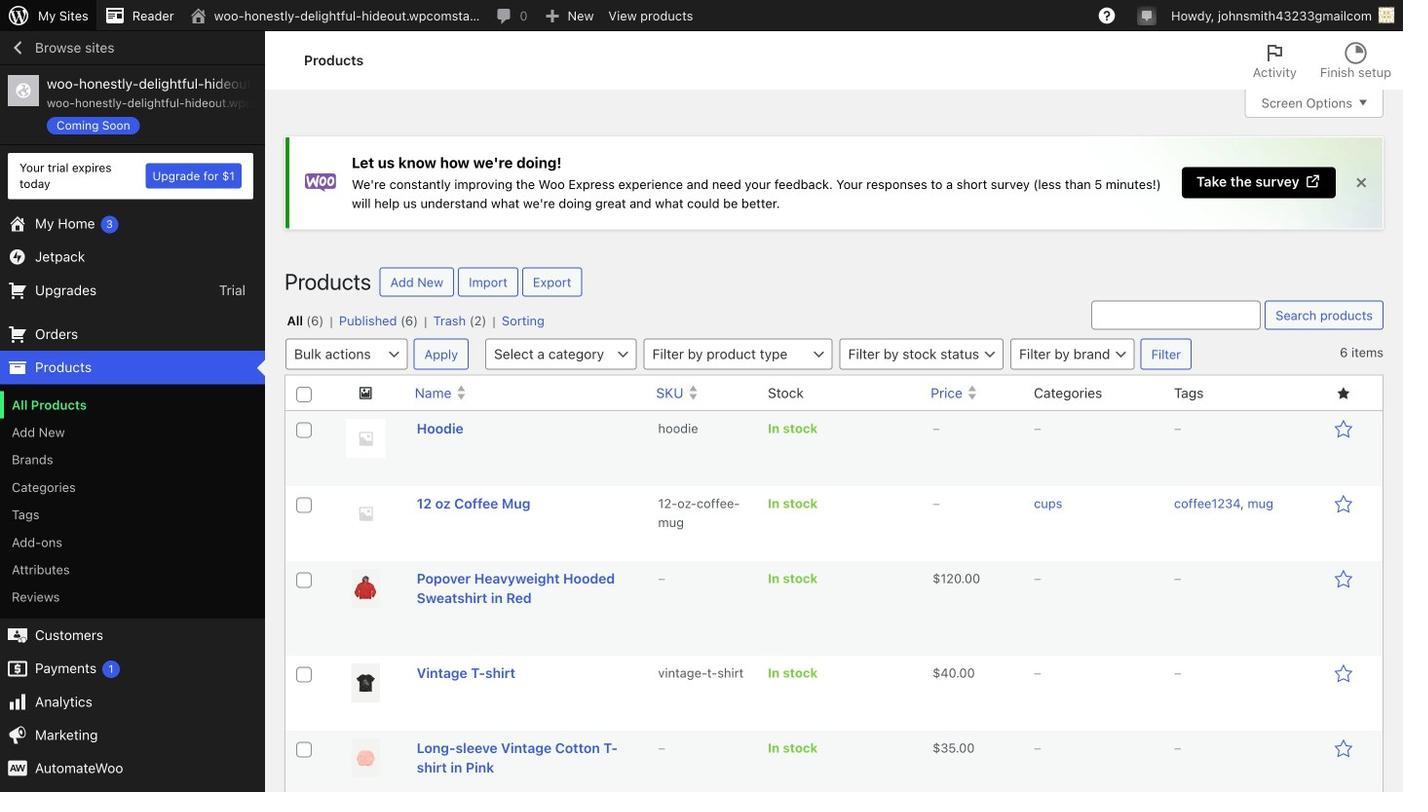 Task type: describe. For each thing, give the bounding box(es) containing it.
placeholder image
[[346, 494, 385, 533]]



Task type: locate. For each thing, give the bounding box(es) containing it.
None checkbox
[[296, 387, 312, 403], [296, 742, 312, 758], [296, 387, 312, 403], [296, 742, 312, 758]]

placeholder image
[[346, 419, 385, 458]]

None checkbox
[[296, 423, 312, 438], [296, 498, 312, 513], [296, 573, 312, 588], [296, 667, 312, 683], [296, 423, 312, 438], [296, 498, 312, 513], [296, 573, 312, 588], [296, 667, 312, 683]]

None submit
[[1265, 301, 1384, 330], [414, 339, 469, 370], [1141, 339, 1192, 370], [1265, 301, 1384, 330], [414, 339, 469, 370], [1141, 339, 1192, 370]]

take the survey image
[[1305, 173, 1322, 190]]

toolbar navigation
[[0, 0, 1404, 35]]

notification image
[[1140, 7, 1155, 22]]

tab list
[[1242, 31, 1404, 90]]

None search field
[[1092, 301, 1262, 330]]

main menu navigation
[[0, 31, 265, 792]]



Task type: vqa. For each thing, say whether or not it's contained in the screenshot.
"Take the survey" IMAGE
yes



